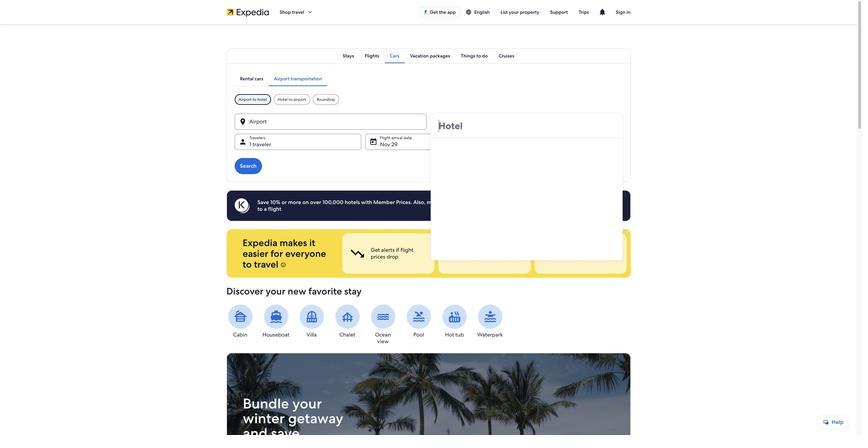 Task type: vqa. For each thing, say whether or not it's contained in the screenshot.
Flights
yes



Task type: locate. For each thing, give the bounding box(es) containing it.
and
[[605, 247, 615, 254], [243, 425, 267, 436]]

2 horizontal spatial hotel
[[531, 199, 544, 206]]

prices.
[[396, 199, 412, 206]]

bundle your winter getaway and save main content
[[0, 24, 857, 436]]

1 horizontal spatial and
[[605, 247, 615, 254]]

hotel right +
[[504, 247, 517, 254]]

houseboat
[[262, 332, 289, 339]]

to down expedia
[[243, 259, 252, 271]]

tub
[[455, 332, 464, 339]]

bundle inside bundle your winter getaway and save
[[243, 395, 289, 414]]

1 vertical spatial airport
[[239, 97, 252, 102]]

0 horizontal spatial save
[[271, 425, 299, 436]]

airport down rental
[[239, 97, 252, 102]]

get left alerts
[[371, 247, 380, 254]]

2 horizontal spatial flight
[[485, 247, 498, 254]]

get
[[430, 9, 438, 15], [371, 247, 380, 254]]

flight inside "get alerts if flight prices drop"
[[400, 247, 413, 254]]

xsmall image
[[281, 263, 286, 268]]

add
[[516, 199, 526, 206]]

one
[[563, 254, 573, 261]]

cars
[[255, 76, 263, 82]]

sign in
[[616, 9, 631, 15]]

airport for airport transportation
[[274, 76, 290, 82]]

airport transportation link
[[269, 71, 327, 86]]

expedia
[[243, 237, 277, 249]]

also,
[[413, 199, 425, 206]]

1 vertical spatial bundle
[[243, 395, 289, 414]]

earn airline miles and one key rewards
[[563, 247, 615, 261]]

hotel right add
[[531, 199, 544, 206]]

key
[[575, 254, 584, 261]]

1 vertical spatial tab list
[[235, 71, 327, 86]]

things
[[461, 53, 475, 59]]

get for get alerts if flight prices drop
[[371, 247, 380, 254]]

easier
[[243, 248, 268, 260]]

hotel
[[257, 97, 267, 102], [531, 199, 544, 206], [504, 247, 517, 254]]

1 vertical spatial get
[[371, 247, 380, 254]]

Hotel text field
[[430, 114, 622, 138]]

30%
[[478, 199, 489, 206]]

travel sale activities deals image
[[226, 354, 631, 436]]

to
[[476, 53, 481, 59], [253, 97, 256, 102], [289, 97, 293, 102], [472, 199, 477, 206], [257, 206, 263, 213], [518, 247, 523, 254], [243, 259, 252, 271]]

hot
[[445, 332, 454, 339]]

discover
[[226, 286, 263, 298]]

1 vertical spatial your
[[266, 286, 285, 298]]

villa
[[307, 332, 317, 339]]

flight right 'if'
[[400, 247, 413, 254]]

0 horizontal spatial hotel
[[257, 97, 267, 102]]

to right +
[[518, 247, 523, 254]]

travel left the xsmall image
[[254, 259, 278, 271]]

travel left trailing icon
[[292, 9, 304, 15]]

1 vertical spatial save
[[467, 254, 477, 261]]

members
[[427, 199, 450, 206]]

2 out of 3 element
[[438, 234, 530, 274]]

get the app link
[[419, 7, 460, 18]]

a right add
[[527, 199, 530, 206]]

1 horizontal spatial airport
[[274, 76, 290, 82]]

0 vertical spatial save
[[451, 199, 462, 206]]

2 vertical spatial your
[[292, 395, 322, 414]]

save for bundle flight + hotel to save
[[467, 254, 477, 261]]

airport
[[293, 97, 306, 102]]

with
[[361, 199, 372, 206]]

tab list containing rental cars
[[235, 71, 327, 86]]

0 horizontal spatial airport
[[239, 97, 252, 102]]

your for bundle
[[292, 395, 322, 414]]

1 horizontal spatial get
[[430, 9, 438, 15]]

flight left or
[[268, 206, 281, 213]]

hotel to airport
[[278, 97, 306, 102]]

1 vertical spatial travel
[[254, 259, 278, 271]]

flight left +
[[485, 247, 498, 254]]

search
[[240, 163, 257, 170]]

bundle your winter getaway and save
[[243, 395, 343, 436]]

your inside bundle your winter getaway and save
[[292, 395, 322, 414]]

over
[[310, 199, 321, 206]]

1 horizontal spatial your
[[292, 395, 322, 414]]

0 horizontal spatial bundle
[[243, 395, 289, 414]]

waterpark
[[477, 332, 503, 339]]

packages
[[430, 53, 450, 59]]

1 horizontal spatial a
[[527, 199, 530, 206]]

hotel
[[278, 97, 288, 102]]

1 horizontal spatial hotel
[[504, 247, 517, 254]]

flights
[[365, 53, 379, 59]]

expedia logo image
[[226, 7, 269, 17]]

airport to hotel
[[239, 97, 267, 102]]

0 horizontal spatial and
[[243, 425, 267, 436]]

0 vertical spatial and
[[605, 247, 615, 254]]

airport up hotel
[[274, 76, 290, 82]]

stays
[[343, 53, 354, 59]]

100,000
[[322, 199, 343, 206]]

discover your new favorite stay
[[226, 286, 362, 298]]

save inside bundle your winter getaway and save
[[271, 425, 299, 436]]

in
[[626, 9, 631, 15]]

ocean view button
[[369, 305, 397, 345]]

0 vertical spatial get
[[430, 9, 438, 15]]

1 horizontal spatial travel
[[292, 9, 304, 15]]

and inside bundle your winter getaway and save
[[243, 425, 267, 436]]

nov 29 button
[[365, 134, 492, 150]]

2 horizontal spatial save
[[467, 254, 477, 261]]

hotel left hotel
[[257, 97, 267, 102]]

a
[[527, 199, 530, 206], [264, 206, 267, 213]]

travel inside expedia makes it easier for everyone to travel
[[254, 259, 278, 271]]

flight inside save 10% or more on over 100,000 hotels with member prices. also, members save up to 30% when you add a hotel to a flight
[[268, 206, 281, 213]]

save
[[257, 199, 269, 206]]

trailing image
[[307, 9, 313, 15]]

cars link
[[385, 48, 405, 63]]

trips link
[[573, 6, 594, 18]]

get right download the app button image
[[430, 9, 438, 15]]

2 vertical spatial hotel
[[504, 247, 517, 254]]

get inside "get alerts if flight prices drop"
[[371, 247, 380, 254]]

bundle
[[467, 247, 484, 254], [243, 395, 289, 414]]

bundle flight + hotel to save
[[467, 247, 523, 261]]

2 vertical spatial save
[[271, 425, 299, 436]]

0 horizontal spatial your
[[266, 286, 285, 298]]

1 horizontal spatial flight
[[400, 247, 413, 254]]

1 horizontal spatial bundle
[[467, 247, 484, 254]]

0 vertical spatial travel
[[292, 9, 304, 15]]

rental cars link
[[235, 71, 269, 86]]

drop
[[386, 254, 398, 261]]

hotel inside bundle flight + hotel to save
[[504, 247, 517, 254]]

0 horizontal spatial flight
[[268, 206, 281, 213]]

hot tub
[[445, 332, 464, 339]]

1 vertical spatial hotel
[[531, 199, 544, 206]]

miles
[[591, 247, 604, 254]]

0 vertical spatial tab list
[[226, 48, 631, 63]]

1 horizontal spatial save
[[451, 199, 462, 206]]

tab list
[[226, 48, 631, 63], [235, 71, 327, 86]]

0 vertical spatial airport
[[274, 76, 290, 82]]

1 vertical spatial and
[[243, 425, 267, 436]]

get for get the app
[[430, 9, 438, 15]]

to right hotel
[[289, 97, 293, 102]]

a left 10%
[[264, 206, 267, 213]]

0 horizontal spatial travel
[[254, 259, 278, 271]]

0 horizontal spatial get
[[371, 247, 380, 254]]

stay
[[344, 286, 362, 298]]

save inside bundle flight + hotel to save
[[467, 254, 477, 261]]

0 vertical spatial bundle
[[467, 247, 484, 254]]

communication center icon image
[[598, 8, 606, 16]]

to left do
[[476, 53, 481, 59]]

29
[[391, 141, 397, 148]]

2 horizontal spatial your
[[509, 9, 519, 15]]

0 vertical spatial your
[[509, 9, 519, 15]]

bundle inside bundle flight + hotel to save
[[467, 247, 484, 254]]



Task type: describe. For each thing, give the bounding box(es) containing it.
sign in button
[[610, 4, 636, 20]]

ocean view
[[375, 332, 391, 345]]

hotel inside save 10% or more on over 100,000 hotels with member prices. also, members save up to 30% when you add a hotel to a flight
[[531, 199, 544, 206]]

cruises
[[499, 53, 514, 59]]

get the app
[[430, 9, 456, 15]]

3 out of 3 element
[[534, 234, 626, 274]]

to down 'rental cars'
[[253, 97, 256, 102]]

1 out of 3 element
[[342, 234, 434, 274]]

pool
[[413, 332, 424, 339]]

cabin
[[233, 332, 247, 339]]

and inside the earn airline miles and one key rewards
[[605, 247, 615, 254]]

airport for airport to hotel
[[239, 97, 252, 102]]

shop travel button
[[274, 4, 318, 20]]

winter
[[243, 410, 285, 428]]

1 traveler
[[249, 141, 271, 148]]

+
[[500, 247, 503, 254]]

airport transportation
[[274, 76, 322, 82]]

things to do link
[[456, 48, 493, 63]]

hotels
[[345, 199, 360, 206]]

support
[[550, 9, 568, 15]]

expedia makes it easier for everyone to travel
[[243, 237, 326, 271]]

pool button
[[405, 305, 433, 339]]

vacation packages link
[[405, 48, 456, 63]]

rental cars
[[240, 76, 263, 82]]

small image
[[466, 9, 472, 15]]

favorite
[[308, 286, 342, 298]]

download the app button image
[[423, 9, 428, 15]]

waterpark button
[[476, 305, 504, 339]]

everyone
[[285, 248, 326, 260]]

search button
[[235, 158, 262, 174]]

the
[[439, 9, 446, 15]]

rental
[[240, 76, 254, 82]]

10%
[[270, 199, 280, 206]]

to right up
[[472, 199, 477, 206]]

tab list containing stays
[[226, 48, 631, 63]]

flights link
[[359, 48, 385, 63]]

nov
[[380, 141, 390, 148]]

1 traveler button
[[235, 134, 361, 150]]

shop
[[280, 9, 291, 15]]

ocean
[[375, 332, 391, 339]]

cruises link
[[493, 48, 520, 63]]

stays link
[[337, 48, 359, 63]]

view
[[377, 338, 389, 345]]

it
[[309, 237, 315, 249]]

getaway
[[288, 410, 343, 428]]

sign
[[616, 9, 625, 15]]

bundle for bundle flight + hotel to save
[[467, 247, 484, 254]]

property
[[520, 9, 539, 15]]

houseboat button
[[262, 305, 290, 339]]

when
[[490, 199, 504, 206]]

your for discover
[[266, 286, 285, 298]]

to left 10%
[[257, 206, 263, 213]]

shop travel
[[280, 9, 304, 15]]

flight inside bundle flight + hotel to save
[[485, 247, 498, 254]]

travel inside dropdown button
[[292, 9, 304, 15]]

or
[[282, 199, 287, 206]]

trips
[[579, 9, 589, 15]]

english
[[474, 9, 490, 15]]

1
[[249, 141, 251, 148]]

villa button
[[298, 305, 325, 339]]

nov 29
[[380, 141, 397, 148]]

for
[[271, 248, 283, 260]]

new
[[288, 286, 306, 298]]

0 horizontal spatial a
[[264, 206, 267, 213]]

cars
[[390, 53, 399, 59]]

to inside bundle flight + hotel to save
[[518, 247, 523, 254]]

cabin button
[[226, 305, 254, 339]]

roundtrip
[[317, 97, 335, 102]]

save 10% or more on over 100,000 hotels with member prices. also, members save up to 30% when you add a hotel to a flight
[[257, 199, 544, 213]]

earn
[[563, 247, 574, 254]]

get alerts if flight prices drop
[[371, 247, 413, 261]]

save for bundle your winter getaway and save
[[271, 425, 299, 436]]

bundle for bundle your winter getaway and save
[[243, 395, 289, 414]]

vacation packages
[[410, 53, 450, 59]]

rewards
[[585, 254, 604, 261]]

your for list
[[509, 9, 519, 15]]

save inside save 10% or more on over 100,000 hotels with member prices. also, members save up to 30% when you add a hotel to a flight
[[451, 199, 462, 206]]

member
[[373, 199, 395, 206]]

transportation
[[291, 76, 322, 82]]

chalet button
[[334, 305, 361, 339]]

app
[[447, 9, 456, 15]]

more
[[288, 199, 301, 206]]

things to do
[[461, 53, 488, 59]]

chalet
[[339, 332, 355, 339]]

vacation
[[410, 53, 429, 59]]

on
[[302, 199, 309, 206]]

up
[[464, 199, 470, 206]]

0 vertical spatial hotel
[[257, 97, 267, 102]]

traveler
[[252, 141, 271, 148]]

to inside expedia makes it easier for everyone to travel
[[243, 259, 252, 271]]

makes
[[280, 237, 307, 249]]

list your property
[[501, 9, 539, 15]]



